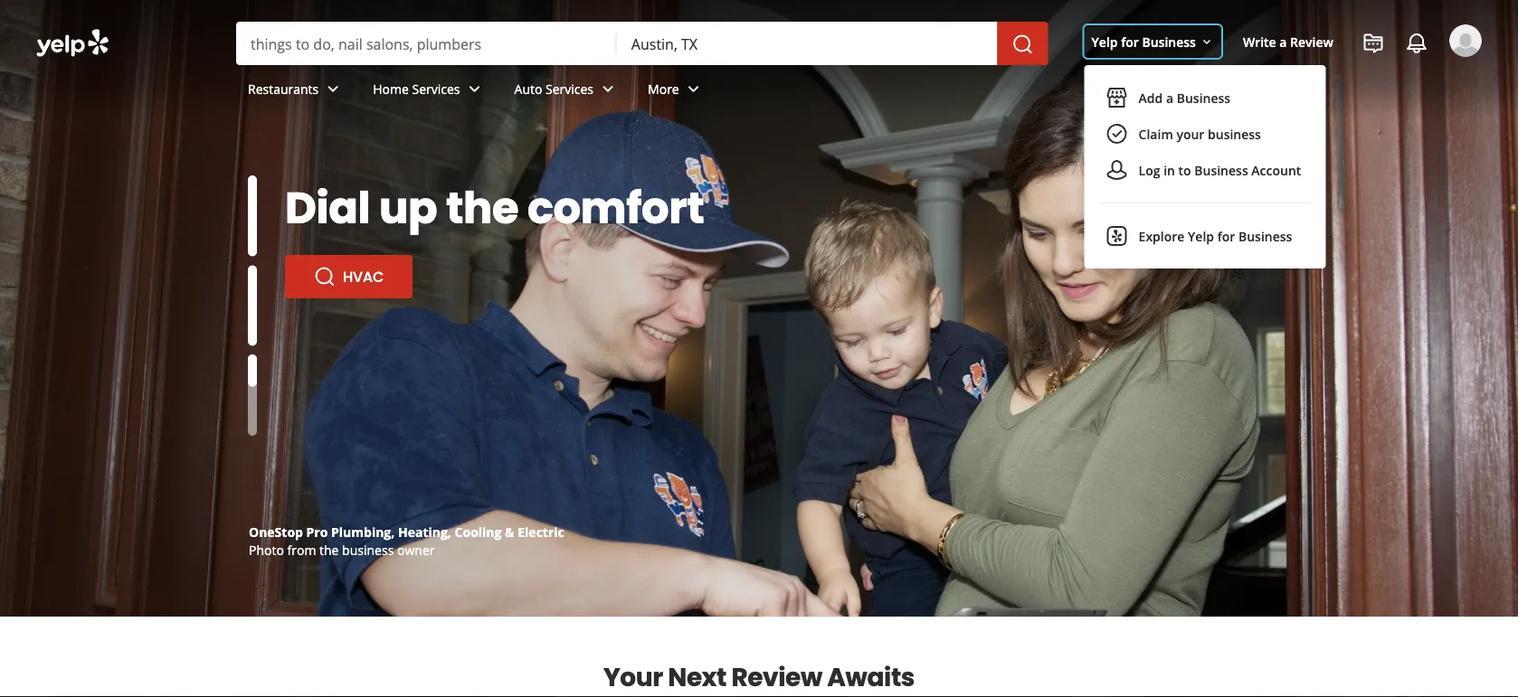 Task type: locate. For each thing, give the bounding box(es) containing it.
3 24 chevron down v2 image from the left
[[597, 78, 619, 100]]

the
[[446, 177, 518, 238], [319, 541, 339, 559]]

none search field containing yelp for business
[[0, 0, 1518, 269]]

1 vertical spatial select slide image
[[248, 265, 257, 346]]

1 select slide image from the top
[[248, 176, 257, 256]]

business categories element
[[233, 65, 1482, 118]]

your
[[603, 660, 663, 695]]

a right write
[[1280, 33, 1287, 50]]

1 horizontal spatial for
[[1217, 228, 1235, 245]]

2 services from the left
[[546, 80, 593, 97]]

1 vertical spatial business
[[342, 541, 394, 559]]

business inside claim your business button
[[1208, 125, 1261, 143]]

none field find
[[251, 33, 602, 53]]

0 horizontal spatial yelp
[[1092, 33, 1118, 50]]

yelp up 24 add biz v2 image
[[1092, 33, 1118, 50]]

a for write
[[1280, 33, 1287, 50]]

0 horizontal spatial for
[[1121, 33, 1139, 50]]

business
[[1208, 125, 1261, 143], [342, 541, 394, 559]]

comfort
[[527, 177, 704, 238]]

a for add
[[1166, 89, 1173, 106]]

review right next
[[731, 660, 822, 695]]

24 chevron down v2 image
[[322, 78, 344, 100], [464, 78, 485, 100], [597, 78, 619, 100]]

0 horizontal spatial 24 chevron down v2 image
[[322, 78, 344, 100]]

0 horizontal spatial business
[[342, 541, 394, 559]]

your
[[1176, 125, 1204, 143]]

None search field
[[236, 22, 1052, 65]]

1 horizontal spatial a
[[1280, 33, 1287, 50]]

services right home
[[412, 80, 460, 97]]

awaits
[[827, 660, 915, 695]]

None field
[[251, 33, 602, 53], [631, 33, 983, 53]]

business up log in to business account
[[1208, 125, 1261, 143]]

1 vertical spatial yelp
[[1188, 228, 1214, 245]]

onestop pro plumbing, heating, cooling & electric link
[[249, 523, 564, 541]]

write
[[1243, 33, 1276, 50]]

24 chevron down v2 image right auto services on the top left
[[597, 78, 619, 100]]

hvac link
[[285, 255, 413, 299]]

0 vertical spatial the
[[446, 177, 518, 238]]

24 chevron down v2 image for home services
[[464, 78, 485, 100]]

auto
[[514, 80, 542, 97]]

for right explore
[[1217, 228, 1235, 245]]

search image
[[1012, 34, 1034, 55]]

notifications image
[[1406, 33, 1428, 54]]

1 horizontal spatial business
[[1208, 125, 1261, 143]]

business inside the explore yelp for business button
[[1238, 228, 1292, 245]]

home services link
[[358, 65, 500, 118]]

1 24 chevron down v2 image from the left
[[322, 78, 344, 100]]

from
[[287, 541, 316, 559]]

24 chevron down v2 image for restaurants
[[322, 78, 344, 100]]

1 horizontal spatial none field
[[631, 33, 983, 53]]

business right to
[[1194, 162, 1248, 179]]

24 chevron down v2 image inside the auto services link
[[597, 78, 619, 100]]

24 search v2 image
[[314, 266, 336, 288]]

dial up the comfort
[[285, 177, 704, 238]]

yelp for business
[[1092, 33, 1196, 50]]

photo
[[249, 541, 284, 559]]

a inside "link"
[[1280, 33, 1287, 50]]

none field up business categories element
[[631, 33, 983, 53]]

24 chevron down v2 image
[[683, 78, 704, 100]]

in
[[1164, 162, 1175, 179]]

None search field
[[0, 0, 1518, 269]]

24 chevron down v2 image left auto
[[464, 78, 485, 100]]

0 horizontal spatial a
[[1166, 89, 1173, 106]]

select slide image
[[248, 176, 257, 256], [248, 265, 257, 346]]

add
[[1139, 89, 1163, 106]]

1 horizontal spatial yelp
[[1188, 228, 1214, 245]]

review right write
[[1290, 33, 1333, 50]]

1 vertical spatial a
[[1166, 89, 1173, 106]]

log in to business account button
[[1099, 152, 1311, 188]]

2 select slide image from the top
[[248, 265, 257, 346]]

the right up
[[446, 177, 518, 238]]

0 vertical spatial yelp
[[1092, 33, 1118, 50]]

onestop
[[249, 523, 303, 541]]

auto services
[[514, 80, 593, 97]]

business down the plumbing,
[[342, 541, 394, 559]]

1 vertical spatial review
[[731, 660, 822, 695]]

1 services from the left
[[412, 80, 460, 97]]

yelp right explore
[[1188, 228, 1214, 245]]

0 horizontal spatial none field
[[251, 33, 602, 53]]

services right auto
[[546, 80, 593, 97]]

1 vertical spatial the
[[319, 541, 339, 559]]

owner
[[397, 541, 435, 559]]

1 none field from the left
[[251, 33, 602, 53]]

for
[[1121, 33, 1139, 50], [1217, 228, 1235, 245]]

yelp
[[1092, 33, 1118, 50], [1188, 228, 1214, 245]]

business
[[1142, 33, 1196, 50], [1177, 89, 1230, 106], [1194, 162, 1248, 179], [1238, 228, 1292, 245]]

electric
[[518, 523, 564, 541]]

explore yelp for business button
[[1099, 218, 1311, 254]]

review inside "link"
[[1290, 33, 1333, 50]]

business down account
[[1238, 228, 1292, 245]]

restaurants link
[[233, 65, 358, 118]]

1 vertical spatial for
[[1217, 228, 1235, 245]]

the inside onestop pro plumbing, heating, cooling & electric photo from the business owner
[[319, 541, 339, 559]]

for inside button
[[1217, 228, 1235, 245]]

2 24 chevron down v2 image from the left
[[464, 78, 485, 100]]

0 vertical spatial for
[[1121, 33, 1139, 50]]

24 chevron down v2 image inside home services link
[[464, 78, 485, 100]]

select slide image left 24 search v2 icon
[[248, 265, 257, 346]]

24 add biz v2 image
[[1106, 87, 1128, 109]]

services
[[412, 80, 460, 97], [546, 80, 593, 97]]

0 horizontal spatial the
[[319, 541, 339, 559]]

Find text field
[[251, 33, 602, 53]]

24 chevron down v2 image inside restaurants link
[[322, 78, 344, 100]]

a inside button
[[1166, 89, 1173, 106]]

for up 24 add biz v2 image
[[1121, 33, 1139, 50]]

a right add
[[1166, 89, 1173, 106]]

none search field inside explore banner section banner
[[236, 22, 1052, 65]]

business up claim your business button
[[1177, 89, 1230, 106]]

1 horizontal spatial review
[[1290, 33, 1333, 50]]

onestop pro plumbing, heating, cooling & electric photo from the business owner
[[249, 523, 564, 559]]

24 chevron down v2 image right restaurants
[[322, 78, 344, 100]]

2 none field from the left
[[631, 33, 983, 53]]

review
[[1290, 33, 1333, 50], [731, 660, 822, 695]]

1 horizontal spatial 24 chevron down v2 image
[[464, 78, 485, 100]]

0 vertical spatial select slide image
[[248, 176, 257, 256]]

select slide image left dial
[[248, 176, 257, 256]]

1 horizontal spatial services
[[546, 80, 593, 97]]

2 horizontal spatial 24 chevron down v2 image
[[597, 78, 619, 100]]

explore yelp for business
[[1139, 228, 1292, 245]]

0 horizontal spatial services
[[412, 80, 460, 97]]

0 vertical spatial a
[[1280, 33, 1287, 50]]

restaurants
[[248, 80, 319, 97]]

services for auto services
[[546, 80, 593, 97]]

business left 16 chevron down v2 icon at right
[[1142, 33, 1196, 50]]

a
[[1280, 33, 1287, 50], [1166, 89, 1173, 106]]

business inside yelp for business button
[[1142, 33, 1196, 50]]

auto services link
[[500, 65, 633, 118]]

up
[[379, 177, 437, 238]]

0 vertical spatial review
[[1290, 33, 1333, 50]]

24 yelp for biz v2 image
[[1106, 225, 1128, 247]]

the down pro
[[319, 541, 339, 559]]

more
[[648, 80, 679, 97]]

0 horizontal spatial review
[[731, 660, 822, 695]]

none field up home services
[[251, 33, 602, 53]]

0 vertical spatial business
[[1208, 125, 1261, 143]]



Task type: vqa. For each thing, say whether or not it's contained in the screenshot.
The in the OneStop Pro Plumbing, Heating, Cooling & Electric Photo from the business owner
yes



Task type: describe. For each thing, give the bounding box(es) containing it.
user actions element
[[1077, 23, 1507, 269]]

services for home services
[[412, 80, 460, 97]]

projects image
[[1362, 33, 1384, 54]]

yelp for business button
[[1084, 25, 1221, 58]]

log in to business account
[[1139, 162, 1301, 179]]

&
[[505, 523, 514, 541]]

business inside add a business button
[[1177, 89, 1230, 106]]

ruby a. image
[[1449, 24, 1482, 57]]

yelp inside button
[[1188, 228, 1214, 245]]

add a business
[[1139, 89, 1230, 106]]

pro
[[306, 523, 328, 541]]

16 chevron down v2 image
[[1200, 35, 1214, 49]]

dial
[[285, 177, 370, 238]]

business inside log in to business account button
[[1194, 162, 1248, 179]]

write a review
[[1243, 33, 1333, 50]]

more link
[[633, 65, 719, 118]]

claim your business button
[[1099, 116, 1311, 152]]

cooling
[[455, 523, 502, 541]]

business inside onestop pro plumbing, heating, cooling & electric photo from the business owner
[[342, 541, 394, 559]]

next
[[668, 660, 726, 695]]

review for next
[[731, 660, 822, 695]]

none field 'near'
[[631, 33, 983, 53]]

hvac
[[343, 266, 384, 287]]

claim
[[1139, 125, 1173, 143]]

explore
[[1139, 228, 1185, 245]]

home services
[[373, 80, 460, 97]]

log
[[1139, 162, 1160, 179]]

24 friends v2 image
[[1106, 159, 1128, 181]]

Near text field
[[631, 33, 983, 53]]

add a business button
[[1099, 80, 1311, 116]]

write a review link
[[1236, 25, 1341, 58]]

to
[[1178, 162, 1191, 179]]

heating,
[[398, 523, 451, 541]]

home
[[373, 80, 409, 97]]

24 claim v2 image
[[1106, 123, 1128, 145]]

review for a
[[1290, 33, 1333, 50]]

1 horizontal spatial the
[[446, 177, 518, 238]]

yelp inside button
[[1092, 33, 1118, 50]]

explore banner section banner
[[0, 0, 1518, 617]]

plumbing,
[[331, 523, 395, 541]]

24 chevron down v2 image for auto services
[[597, 78, 619, 100]]

your next review awaits
[[603, 660, 915, 695]]

claim your business
[[1139, 125, 1261, 143]]

for inside button
[[1121, 33, 1139, 50]]

account
[[1251, 162, 1301, 179]]



